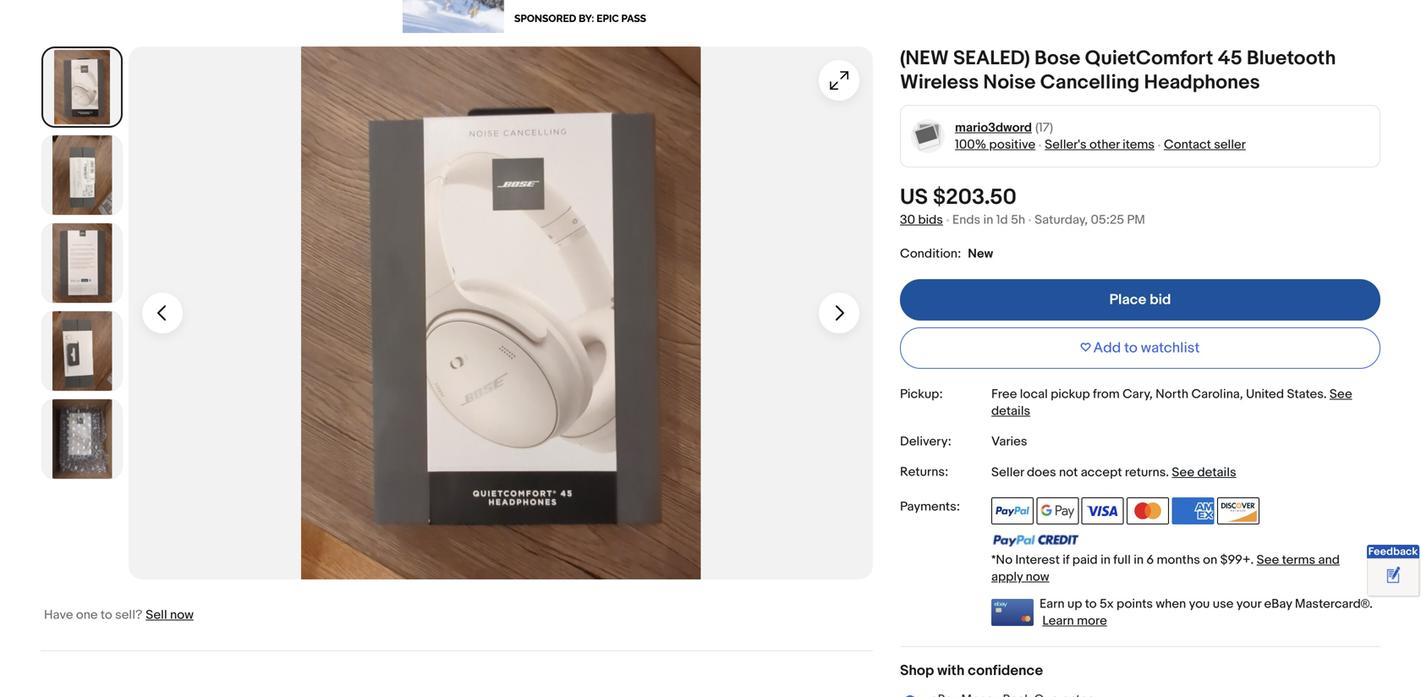 Task type: locate. For each thing, give the bounding box(es) containing it.
1 horizontal spatial to
[[1085, 597, 1097, 612]]

0 vertical spatial now
[[1026, 569, 1050, 585]]

1 vertical spatial now
[[170, 607, 194, 623]]

mario3dword image
[[911, 119, 945, 154]]

$203.50
[[933, 184, 1017, 211]]

0 horizontal spatial now
[[170, 607, 194, 623]]

items
[[1123, 137, 1155, 152]]

free
[[992, 387, 1017, 402]]

to for now
[[101, 607, 112, 623]]

contact seller
[[1164, 137, 1246, 152]]

contact seller link
[[1164, 137, 1246, 152]]

0 horizontal spatial see
[[1172, 465, 1195, 480]]

see left terms
[[1257, 553, 1279, 568]]

earn
[[1040, 597, 1065, 612]]

45
[[1218, 47, 1243, 71]]

pm
[[1127, 212, 1145, 228]]

see right states
[[1330, 387, 1352, 402]]

confidence
[[968, 662, 1043, 680]]

1 vertical spatial see
[[1172, 465, 1195, 480]]

headphones
[[1144, 71, 1260, 95]]

months
[[1157, 553, 1200, 568]]

learn more link
[[1043, 613, 1107, 629]]

5x
[[1100, 597, 1114, 612]]

up
[[1068, 597, 1082, 612]]

in left 6
[[1134, 553, 1144, 568]]

in left 1d
[[984, 212, 994, 228]]

0 horizontal spatial to
[[101, 607, 112, 623]]

1 vertical spatial see details link
[[1172, 465, 1237, 480]]

to
[[1124, 339, 1138, 357], [1085, 597, 1097, 612], [101, 607, 112, 623]]

see details
[[992, 387, 1352, 419]]

to right the add at right
[[1124, 339, 1138, 357]]

have
[[44, 607, 73, 623]]

seller's
[[1045, 137, 1087, 152]]

0 horizontal spatial .
[[1166, 465, 1169, 480]]

now right the sell
[[170, 607, 194, 623]]

with
[[938, 662, 965, 680]]

2 horizontal spatial to
[[1124, 339, 1138, 357]]

feedback
[[1369, 545, 1418, 558]]

1 horizontal spatial see
[[1257, 553, 1279, 568]]

details
[[992, 404, 1031, 419], [1198, 465, 1237, 480]]

add
[[1094, 339, 1121, 357]]

sealed)
[[953, 47, 1030, 71]]

united
[[1246, 387, 1284, 402]]

30
[[900, 212, 915, 228]]

mario3dword link
[[955, 119, 1032, 136]]

. right united
[[1324, 387, 1327, 402]]

details up the discover image
[[1198, 465, 1237, 480]]

*no
[[992, 553, 1013, 568]]

learn
[[1043, 613, 1074, 629]]

you
[[1189, 597, 1210, 612]]

use
[[1213, 597, 1234, 612]]

see
[[1330, 387, 1352, 402], [1172, 465, 1195, 480], [1257, 553, 1279, 568]]

from
[[1093, 387, 1120, 402]]

bose
[[1035, 47, 1081, 71]]

1 horizontal spatial in
[[1101, 553, 1111, 568]]

1 vertical spatial .
[[1166, 465, 1169, 480]]

mario3dword (17)
[[955, 120, 1053, 135]]

1 horizontal spatial now
[[1026, 569, 1050, 585]]

see for see terms and apply now
[[1257, 553, 1279, 568]]

varies
[[992, 434, 1027, 449]]

other
[[1090, 137, 1120, 152]]

terms
[[1282, 553, 1316, 568]]

pickup
[[1051, 387, 1090, 402]]

to right one
[[101, 607, 112, 623]]

now
[[1026, 569, 1050, 585], [170, 607, 194, 623]]

quietcomfort
[[1085, 47, 1214, 71]]

100% positive link
[[955, 137, 1036, 152]]

1 vertical spatial details
[[1198, 465, 1237, 480]]

30 bids
[[900, 212, 943, 228]]

returns
[[1125, 465, 1166, 480]]

see inside "see details"
[[1330, 387, 1352, 402]]

0 vertical spatial see details link
[[992, 387, 1352, 419]]

to left 5x
[[1085, 597, 1097, 612]]

with details__icon image
[[900, 695, 920, 697]]

1 horizontal spatial .
[[1324, 387, 1327, 402]]

in
[[984, 212, 994, 228], [1101, 553, 1111, 568], [1134, 553, 1144, 568]]

2 vertical spatial see
[[1257, 553, 1279, 568]]

. up master card image
[[1166, 465, 1169, 480]]

carolina,
[[1192, 387, 1243, 402]]

0 horizontal spatial details
[[992, 404, 1031, 419]]

see terms and apply now link
[[992, 553, 1340, 585]]

pickup:
[[900, 387, 943, 402]]

(new
[[900, 47, 949, 71]]

contact
[[1164, 137, 1211, 152]]

picture 3 of 5 image
[[42, 223, 122, 303]]

*no interest if paid in full in 6 months on $99+.
[[992, 553, 1257, 568]]

if
[[1063, 553, 1070, 568]]

local
[[1020, 387, 1048, 402]]

positive
[[989, 137, 1036, 152]]

returns:
[[900, 465, 949, 480]]

ebay
[[1264, 597, 1292, 612]]

shop
[[900, 662, 934, 680]]

full
[[1114, 553, 1131, 568]]

not
[[1059, 465, 1078, 480]]

seller's other items
[[1045, 137, 1155, 152]]

to inside button
[[1124, 339, 1138, 357]]

0 vertical spatial see
[[1330, 387, 1352, 402]]

0 vertical spatial details
[[992, 404, 1031, 419]]

2 horizontal spatial see
[[1330, 387, 1352, 402]]

your
[[1237, 597, 1262, 612]]

bids
[[918, 212, 943, 228]]

now down interest
[[1026, 569, 1050, 585]]

condition:
[[900, 246, 961, 261]]

picture 2 of 5 image
[[42, 135, 122, 215]]

see right returns
[[1172, 465, 1195, 480]]

details down the free
[[992, 404, 1031, 419]]

us $203.50
[[900, 184, 1017, 211]]

place
[[1110, 291, 1147, 309]]

in left full
[[1101, 553, 1111, 568]]

see inside see terms and apply now
[[1257, 553, 1279, 568]]

ends
[[953, 212, 981, 228]]

seller
[[1214, 137, 1246, 152]]



Task type: vqa. For each thing, say whether or not it's contained in the screenshot.
the Learn more
yes



Task type: describe. For each thing, give the bounding box(es) containing it.
30 bids link
[[900, 212, 943, 228]]

see for see details
[[1330, 387, 1352, 402]]

(new sealed) bose quietcomfort 45 bluetooth wireless noise cancelling headphones
[[900, 47, 1336, 95]]

more
[[1077, 613, 1107, 629]]

place bid button
[[900, 279, 1381, 321]]

1 horizontal spatial details
[[1198, 465, 1237, 480]]

one
[[76, 607, 98, 623]]

apply
[[992, 569, 1023, 585]]

2 horizontal spatial in
[[1134, 553, 1144, 568]]

ebay mastercard image
[[992, 599, 1034, 626]]

to for when
[[1085, 597, 1097, 612]]

$99+.
[[1221, 553, 1254, 568]]

shop with confidence
[[900, 662, 1043, 680]]

saturday,
[[1035, 212, 1088, 228]]

add to watchlist
[[1094, 339, 1200, 357]]

north
[[1156, 387, 1189, 402]]

new
[[968, 246, 993, 261]]

earn up to 5x points when you use your ebay mastercard®.
[[1040, 597, 1373, 612]]

when
[[1156, 597, 1186, 612]]

and
[[1319, 553, 1340, 568]]

100%
[[955, 137, 987, 152]]

paid
[[1073, 553, 1098, 568]]

free local pickup from cary, north carolina, united states .
[[992, 387, 1330, 402]]

points
[[1117, 597, 1153, 612]]

sell?
[[115, 607, 142, 623]]

see details link for carolina,
[[992, 387, 1352, 419]]

5h
[[1011, 212, 1026, 228]]

mastercard®.
[[1295, 597, 1373, 612]]

see terms and apply now
[[992, 553, 1340, 585]]

add to watchlist button
[[900, 327, 1381, 369]]

picture 1 of 5 image
[[43, 48, 121, 126]]

picture 4 of 5 image
[[42, 311, 122, 391]]

6
[[1147, 553, 1154, 568]]

discover image
[[1217, 498, 1260, 525]]

0 vertical spatial .
[[1324, 387, 1327, 402]]

american express image
[[1172, 498, 1214, 525]]

mario3dword
[[955, 120, 1032, 135]]

accept
[[1081, 465, 1122, 480]]

100% positive
[[955, 137, 1036, 152]]

wireless
[[900, 71, 979, 95]]

master card image
[[1127, 498, 1169, 525]]

cary,
[[1123, 387, 1153, 402]]

picture 5 of 5 image
[[42, 399, 122, 479]]

learn more
[[1043, 613, 1107, 629]]

have one to sell? sell now
[[44, 607, 194, 623]]

sell
[[146, 607, 167, 623]]

seller does not accept returns . see details
[[992, 465, 1237, 480]]

paypal image
[[992, 498, 1034, 525]]

interest
[[1016, 553, 1060, 568]]

seller's other items link
[[1045, 137, 1155, 152]]

noise
[[983, 71, 1036, 95]]

details inside "see details"
[[992, 404, 1031, 419]]

05:25
[[1091, 212, 1124, 228]]

(new sealed) bose quietcomfort 45 bluetooth wireless noise cancelling headphones - picture 1 of 5 image
[[129, 47, 873, 580]]

1d
[[996, 212, 1008, 228]]

cancelling
[[1040, 71, 1140, 95]]

watchlist
[[1141, 339, 1200, 357]]

advertisement region
[[403, 0, 1019, 33]]

payments:
[[900, 499, 960, 514]]

google pay image
[[1037, 498, 1079, 525]]

now inside see terms and apply now
[[1026, 569, 1050, 585]]

place bid
[[1110, 291, 1171, 309]]

0 horizontal spatial in
[[984, 212, 994, 228]]

does
[[1027, 465, 1056, 480]]

ends in 1d 5h
[[953, 212, 1026, 228]]

visa image
[[1082, 498, 1124, 525]]

paypal credit image
[[992, 534, 1080, 547]]

us
[[900, 184, 928, 211]]

(17)
[[1036, 120, 1053, 135]]

condition: new
[[900, 246, 993, 261]]

seller
[[992, 465, 1024, 480]]

see details link for see
[[1172, 465, 1237, 480]]

bluetooth
[[1247, 47, 1336, 71]]

bid
[[1150, 291, 1171, 309]]

on
[[1203, 553, 1218, 568]]



